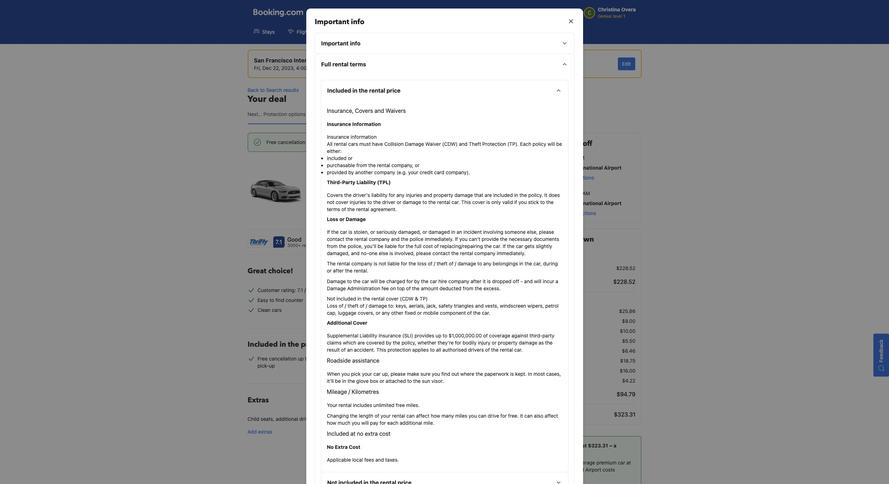 Task type: locate. For each thing, give the bounding box(es) containing it.
international up pick-up date element
[[294, 57, 329, 64]]

unlimited mileage up up,
[[361, 355, 402, 361]]

1 horizontal spatial from
[[356, 162, 367, 168]]

francisco inside san francisco international airport shuttle bus
[[320, 210, 342, 217]]

price inside dropdown button
[[386, 87, 400, 94]]

0 horizontal spatial your
[[248, 93, 266, 105]]

0 vertical spatial price
[[386, 87, 400, 94]]

0 vertical spatial important
[[315, 17, 349, 27]]

insurance down insurance,
[[327, 121, 351, 127]]

rental right the
[[337, 261, 350, 267]]

dec inside san francisco international airport fri, dec 22, 2023, 4:00 pm
[[262, 65, 272, 71]]

1 vertical spatial that
[[528, 460, 537, 466]]

$323.31 left the –
[[588, 443, 608, 449]]

company up 'deducted'
[[448, 278, 469, 284]]

2 loss from the top
[[327, 303, 337, 309]]

damage inside 'the rental company is not liable for the loss of / theft of / damage to any belongings in the car, during or after the rental.'
[[457, 261, 476, 267]]

1 horizontal spatial terms
[[350, 61, 366, 67]]

info up hotel
[[351, 17, 364, 27]]

of up loss or damage
[[341, 206, 346, 212]]

2 vertical spatial insurance
[[378, 333, 401, 339]]

1 horizontal spatial 48
[[320, 139, 326, 145]]

car
[[387, 29, 395, 35], [522, 235, 534, 244], [522, 265, 530, 271]]

1 view from the top
[[536, 175, 547, 181]]

0 vertical spatial pm
[[308, 65, 316, 71]]

+
[[348, 29, 351, 35]]

dec left 22
[[545, 155, 554, 161]]

cost right extra on the bottom left of page
[[379, 430, 390, 437]]

applicable
[[327, 457, 351, 463]]

an inside if the car is stolen, or seriously damaged, or damaged in an incident involving someone else, please contact the rental company and the police immediately. if you can't provide the necessary documents from the police, you'll be liable for the full cost of replacing/repairing the car.   if the car gets slightly damaged, and no-one else is involved, please contact the rental company immediately.
[[456, 229, 462, 235]]

car up the box
[[373, 371, 380, 377]]

you
[[518, 199, 527, 205], [459, 236, 467, 242], [341, 371, 350, 377], [432, 371, 440, 377], [468, 413, 477, 419], [352, 420, 360, 426], [567, 443, 576, 449]]

it for does
[[544, 192, 547, 198]]

charge
[[541, 265, 557, 271]]

injuries right small
[[406, 192, 422, 198]]

not inside covers the driver's liability for any injuries and property damage that are included in the policy. it does not cover injuries to the driver or damage to the rental car. this cover is only valid if you stick to the terms of the rental agreement.
[[327, 199, 334, 205]]

info inside dropdown button
[[350, 40, 360, 46]]

0 vertical spatial how
[[431, 413, 440, 419]]

hire up 'deducted'
[[438, 278, 447, 284]]

flight + hotel link
[[319, 24, 371, 40]]

0 horizontal spatial can
[[406, 413, 414, 419]]

included
[[327, 155, 346, 161], [493, 192, 513, 198], [336, 296, 356, 302]]

policy.
[[528, 192, 543, 198]]

liable inside if the car is stolen, or seriously damaged, or damaged in an incident involving someone else, please contact the rental company and the police immediately. if you can't provide the necessary documents from the police, you'll be liable for the full cost of replacing/repairing the car.   if the car gets slightly damaged, and no-one else is involved, please contact the rental company immediately.
[[385, 243, 397, 249]]

purchasable
[[327, 162, 355, 168]]

0 vertical spatial any
[[396, 192, 404, 198]]

price
[[522, 411, 535, 418]]

amount
[[421, 285, 438, 291]]

of up covers,
[[360, 303, 364, 309]]

0 horizontal spatial off
[[513, 278, 519, 284]]

mobile
[[423, 310, 438, 316]]

francisco up bus
[[320, 210, 342, 217]]

another
[[355, 169, 373, 175]]

4:00 inside san francisco international airport fri, dec 22, 2023, 4:00 pm
[[296, 65, 307, 71]]

car. down "company)." at top
[[451, 199, 460, 205]]

immediately. up belongings
[[496, 250, 525, 256]]

company inside damage to the car will be charged for by the car hire company after it is dropped off - and will incur a damage administration fee on top of the amount deducted from the excess.
[[448, 278, 469, 284]]

2 horizontal spatial at
[[626, 460, 631, 466]]

2 vertical spatial important
[[474, 239, 497, 245]]

1 vertical spatial fee
[[567, 368, 576, 374]]

from for car
[[327, 243, 337, 249]]

1 horizontal spatial that
[[528, 460, 537, 466]]

$10.00
[[620, 328, 635, 334]]

1 vertical spatial cancellation
[[269, 355, 296, 361]]

of right 'top'
[[406, 285, 411, 291]]

rental down stolen, on the top
[[354, 236, 367, 242]]

be inside insurance information all rental cars must have collision damage waiver (cdw) and theft protection (tp). each policy will be either: included or purchasable from the rental company, or provided by another company (e.g. your credit card company).
[[556, 141, 562, 147]]

policy right each
[[532, 141, 546, 147]]

aerials,
[[409, 303, 425, 309]]

1 vertical spatial please
[[416, 250, 431, 256]]

any up it
[[483, 261, 491, 267]]

in inside the 'when you pick your car up, please make sure you find out where the paperwork is kept. in most cases, it'll be in the glove box or attached to the sun visor.'
[[342, 378, 346, 384]]

0 horizontal spatial at
[[350, 430, 355, 437]]

the inside included in the rental price dropdown button
[[359, 87, 368, 94]]

one
[[369, 250, 377, 256]]

please inside the 'when you pick your car up, please make sure you find out where the paperwork is kept. in most cases, it'll be in the glove box or attached to the sun visor.'
[[390, 371, 405, 377]]

car inside the 'when you pick your car up, please make sure you find out where the paperwork is kept. in most cases, it'll be in the glove box or attached to the sun visor.'
[[373, 371, 380, 377]]

most popular fuel policy
[[361, 287, 416, 293]]

2 horizontal spatial if
[[503, 243, 506, 249]]

the inside insurance information all rental cars must have collision damage waiver (cdw) and theft protection (tp). each policy will be either: included or purchasable from the rental company, or provided by another company (e.g. your credit card company).
[[368, 162, 376, 168]]

loss or damage
[[327, 216, 366, 222]]

you right miles
[[468, 413, 477, 419]]

0 horizontal spatial from
[[327, 243, 337, 249]]

info inside button
[[498, 239, 507, 245]]

protection down deal
[[263, 111, 287, 117]]

covers inside covers the driver's liability for any injuries and property damage that are included in the policy. it does not cover injuries to the driver or damage to the rental car. this cover is only valid if you stick to the terms of the rental agreement.
[[327, 192, 343, 198]]

2 vertical spatial pay
[[370, 420, 378, 426]]

of right length
[[374, 413, 379, 419]]

1 vertical spatial contact
[[432, 250, 450, 256]]

0 vertical spatial view
[[536, 175, 547, 181]]

damage inside not included in the rental cover (cdw & tp) loss of / theft of / damage to: keys, aerials, jack, safety triangles and vests, windscreen wipers, petrol cap, luggage covers, or any other fixed or mobile component of the car.
[[368, 303, 387, 309]]

similar
[[401, 162, 414, 167]]

dec
[[262, 65, 272, 71], [545, 155, 554, 161], [548, 190, 557, 196]]

10:00
[[568, 190, 581, 196]]

insurance inside supplemental liability insurance (sli) provides up to $1,000,000.00 of coverage against third-party claims which are covered by the policy, whether they're for bodily injury or property damage as the result of an accident. this protection applies to all authorised drivers of the rental car.
[[378, 333, 401, 339]]

a right incur
[[555, 278, 558, 284]]

cars
[[348, 141, 358, 147], [400, 297, 410, 303], [272, 307, 282, 313]]

policy
[[532, 141, 546, 147], [403, 287, 416, 293]]

san francisco international airport group
[[254, 56, 350, 72]]

info down involving
[[498, 239, 507, 245]]

in inside dropdown button
[[352, 87, 357, 94]]

free down included in the price
[[257, 355, 268, 361]]

0 vertical spatial cars
[[348, 141, 358, 147]]

by down ford
[[348, 169, 354, 175]]

unlimited mileage inside product card 'group'
[[319, 198, 360, 204]]

free
[[396, 402, 405, 408]]

terms inside dropdown button
[[350, 61, 366, 67]]

rental inside dropdown button
[[332, 61, 348, 67]]

company inside 'the rental company is not liable for the loss of / theft of / damage to any belongings in the car, during or after the rental.'
[[351, 261, 372, 267]]

in inside covers the driver's liability for any injuries and property damage that are included in the policy. it does not cover injuries to the driver or damage to the rental car. this cover is only valid if you stick to the terms of the rental agreement.
[[514, 192, 518, 198]]

or right driver
[[396, 199, 401, 205]]

0 vertical spatial protection
[[263, 111, 287, 117]]

included down clean
[[248, 339, 278, 349]]

4:00
[[296, 65, 307, 71], [565, 155, 576, 161]]

1 horizontal spatial policy
[[532, 141, 546, 147]]

2 horizontal spatial your
[[408, 169, 418, 175]]

supplied by thrifty image
[[248, 237, 270, 247]]

involved,
[[394, 250, 415, 256]]

price up waivers
[[386, 87, 400, 94]]

instructions down am
[[569, 210, 596, 216]]

22,
[[273, 65, 280, 71]]

0 horizontal spatial terms
[[327, 206, 340, 212]]

full rental terms
[[321, 61, 366, 67]]

small
[[386, 187, 399, 193]]

windscreen
[[500, 303, 526, 309]]

0 vertical spatial not
[[327, 199, 334, 205]]

out
[[451, 371, 459, 377]]

additional inside changing the length of your rental can affect how many miles you can drive for free. it can also affect how much you will pay for each additional mile.
[[400, 420, 422, 426]]

theft inside 'the rental company is not liable for the loss of / theft of / damage to any belongings in the car, during or after the rental.'
[[436, 261, 447, 267]]

1 loss from the top
[[327, 216, 338, 222]]

if
[[514, 199, 517, 205]]

it inside covers the driver's liability for any injuries and property damage that are included in the policy. it does not cover injuries to the driver or damage to the rental car. this cover is only valid if you stick to the terms of the rental agreement.
[[544, 192, 547, 198]]

1 vertical spatial find
[[441, 371, 450, 377]]

liability
[[371, 192, 387, 198]]

0 horizontal spatial injuries
[[350, 199, 366, 205]]

1 vertical spatial policy
[[403, 287, 416, 293]]

or inside covers the driver's liability for any injuries and property damage that are included in the policy. it does not cover injuries to the driver or damage to the rental car. this cover is only valid if you stick to the terms of the rental agreement.
[[396, 199, 401, 205]]

0 vertical spatial 48
[[320, 139, 326, 145]]

to up ap
[[522, 298, 528, 304]]

san down stays link
[[254, 57, 264, 64]]

just
[[578, 443, 587, 449]]

included down "much"
[[327, 430, 349, 437]]

after inside 'the rental company is not liable for the loss of / theft of / damage to any belongings in the car, during or after the rental.'
[[333, 268, 344, 274]]

important info button
[[315, 33, 574, 54]]

company).
[[445, 169, 470, 175]]

belongings
[[493, 261, 518, 267]]

of down damaged on the top
[[434, 243, 439, 249]]

· for 22
[[562, 155, 564, 161]]

important info down flight
[[321, 40, 360, 46]]

bags
[[400, 187, 411, 193]]

of inside at that time of year, the average premium car at san francisco international airport costs $408.89!
[[550, 460, 554, 466]]

policy up (cdw
[[403, 287, 416, 293]]

rental.
[[354, 268, 368, 274]]

1 vertical spatial at
[[350, 430, 355, 437]]

costs
[[603, 467, 615, 473]]

san down at in the bottom right of the page
[[522, 467, 531, 473]]

damage to the car will be charged for by the car hire company after it is dropped off - and will incur a damage administration fee on top of the amount deducted from the excess.
[[327, 278, 558, 291]]

1 vertical spatial protection
[[482, 141, 506, 147]]

party
[[542, 333, 554, 339]]

included for included at no extra cost
[[327, 430, 349, 437]]

this inside covers the driver's liability for any injuries and property damage that are included in the policy. it does not cover injuries to the driver or damage to the rental car. this cover is only valid if you stick to the terms of the rental agreement.
[[461, 199, 471, 205]]

dec for fri,
[[545, 155, 554, 161]]

a inside damage to the car will be charged for by the car hire company after it is dropped off - and will incur a damage administration fee on top of the amount deducted from the excess.
[[555, 278, 558, 284]]

product card group
[[248, 158, 507, 249]]

at inside important info dialog
[[350, 430, 355, 437]]

by inside supplemental liability insurance (sli) provides up to $1,000,000.00 of coverage against third-party claims which are covered by the policy, whether they're for bodily injury or property damage as the result of an accident. this protection applies to all authorised drivers of the rental car.
[[386, 340, 391, 346]]

rental down the coverage
[[500, 347, 513, 353]]

provide
[[481, 236, 499, 242]]

1 horizontal spatial covers
[[355, 108, 373, 114]]

affect
[[416, 413, 429, 419], [544, 413, 558, 419]]

car inside this car is costing you just $323.31 – a fantastic deal…
[[534, 443, 541, 449]]

important inside dropdown button
[[321, 40, 348, 46]]

car for car price breakdown
[[522, 235, 534, 244]]

you inside this car is costing you just $323.31 – a fantastic deal…
[[567, 443, 576, 449]]

or inside 'convertible ford mustang cabrio or similar'
[[395, 162, 399, 167]]

additional right seats,
[[276, 416, 298, 422]]

1 horizontal spatial it
[[544, 192, 547, 198]]

0 horizontal spatial that
[[474, 192, 483, 198]]

affect right also
[[544, 413, 558, 419]]

free cancellation up to 48 hours before pick-up up either:
[[266, 139, 375, 145]]

or right covers,
[[376, 310, 380, 316]]

0 vertical spatial to
[[522, 255, 528, 261]]

applies
[[412, 347, 429, 353]]

0 horizontal spatial an
[[347, 347, 352, 353]]

1 horizontal spatial any
[[396, 192, 404, 198]]

only
[[491, 199, 501, 205]]

terms up included in the rental price
[[350, 61, 366, 67]]

add extras
[[248, 429, 272, 435]]

police
[[409, 236, 423, 242]]

mileage
[[327, 389, 347, 395]]

protection inside next page is protection options note
[[263, 111, 287, 117]]

0 horizontal spatial theft
[[347, 303, 358, 309]]

1 to from the top
[[522, 255, 528, 261]]

liable down else on the bottom of the page
[[387, 261, 399, 267]]

off left -
[[513, 278, 519, 284]]

0 horizontal spatial fri,
[[254, 65, 261, 71]]

included inside insurance information all rental cars must have collision damage waiver (cdw) and theft protection (tp). each policy will be either: included or purchasable from the rental company, or provided by another company (e.g. your credit card company).
[[327, 155, 346, 161]]

cars down "easy to find counter"
[[272, 307, 282, 313]]

0 vertical spatial dec
[[262, 65, 272, 71]]

other
[[391, 310, 403, 316]]

luggage
[[338, 310, 356, 316]]

1 horizontal spatial immediately.
[[496, 250, 525, 256]]

unlimited inside product card 'group'
[[319, 198, 340, 204]]

1 vertical spatial liable
[[387, 261, 399, 267]]

after left it
[[470, 278, 481, 284]]

1 vertical spatial hire
[[438, 278, 447, 284]]

can down miles.
[[406, 413, 414, 419]]

1 vertical spatial 48
[[311, 355, 317, 361]]

liability
[[356, 179, 376, 185], [359, 333, 377, 339]]

is inside the 'when you pick your car up, please make sure you find out where the paperwork is kept. in most cases, it'll be in the glove box or attached to the sun visor.'
[[510, 371, 514, 377]]

back
[[248, 87, 259, 93]]

your rental includes unlimited free miles.
[[327, 402, 419, 408]]

maintained
[[373, 297, 399, 303]]

provides
[[414, 333, 434, 339]]

francisco inside san francisco international airport fri, dec 22, 2023, 4:00 pm
[[266, 57, 292, 64]]

you inside covers the driver's liability for any injuries and property damage that are included in the policy. it does not cover injuries to the driver or damage to the rental car. this cover is only valid if you stick to the terms of the rental agreement.
[[518, 199, 527, 205]]

many
[[441, 413, 454, 419]]

at inside at that time of year, the average premium car at san francisco international airport costs $408.89!
[[626, 460, 631, 466]]

1 vertical spatial fri,
[[536, 155, 543, 161]]

0 vertical spatial fri,
[[254, 65, 261, 71]]

0 vertical spatial ·
[[562, 155, 564, 161]]

· for 24
[[565, 190, 567, 196]]

or inside 'the rental company is not liable for the loss of / theft of / damage to any belongings in the car, during or after the rental.'
[[327, 268, 331, 274]]

extra
[[335, 444, 347, 450]]

and right 'bags'
[[423, 192, 432, 198]]

–
[[609, 443, 612, 449]]

drivers inside supplemental liability insurance (sli) provides up to $1,000,000.00 of coverage against third-party claims which are covered by the policy, whether they're for bodily injury or property damage as the result of an accident. this protection applies to all authorised drivers of the rental car.
[[468, 347, 484, 353]]

international down year,
[[555, 467, 584, 473]]

taxes.
[[385, 457, 399, 463]]

protection left '(tp).'
[[482, 141, 506, 147]]

1 vertical spatial liability
[[359, 333, 377, 339]]

from for the
[[463, 285, 473, 291]]

1 horizontal spatial by
[[386, 340, 391, 346]]

for down involved,
[[401, 261, 407, 267]]

1 vertical spatial if
[[455, 236, 458, 242]]

instructions for view drop-off instructions
[[569, 210, 596, 216]]

damaged, up the
[[327, 250, 350, 256]]

injuries
[[406, 192, 422, 198], [350, 199, 366, 205]]

at left the no
[[350, 430, 355, 437]]

1 san francisco international airport from the top
[[536, 165, 622, 171]]

1 vertical spatial from
[[327, 243, 337, 249]]

$228.52
[[616, 265, 635, 271], [613, 279, 635, 285]]

can left also
[[524, 413, 532, 419]]

1 horizontal spatial not
[[379, 261, 386, 267]]

2 vertical spatial cars
[[272, 307, 282, 313]]

at that time of year, the average premium car at san francisco international airport costs $408.89!
[[522, 460, 631, 480]]

off down sun, dec 24 · 10:00 am
[[561, 210, 568, 216]]

are inside supplemental liability insurance (sli) provides up to $1,000,000.00 of coverage against third-party claims which are covered by the policy, whether they're for bodily injury or property damage as the result of an accident. this protection applies to all authorised drivers of the rental car.
[[357, 340, 365, 346]]

1 horizontal spatial ·
[[565, 190, 567, 196]]

that inside covers the driver's liability for any injuries and property damage that are included in the policy. it does not cover injuries to the driver or damage to the rental car. this cover is only valid if you stick to the terms of the rental agreement.
[[474, 192, 483, 198]]

by up protection at bottom left
[[386, 340, 391, 346]]

1 vertical spatial covers
[[327, 192, 343, 198]]

0 horizontal spatial after
[[333, 268, 344, 274]]

2 right also
[[546, 411, 549, 418]]

-
[[520, 278, 523, 284]]

damage left "waiver"
[[405, 141, 424, 147]]

insurance, covers and waivers
[[327, 108, 406, 114]]

chg
[[559, 328, 570, 334]]

from inside if the car is stolen, or seriously damaged, or damaged in an incident involving someone else, please contact the rental company and the police immediately. if you can't provide the necessary documents from the police, you'll be liable for the full cost of replacing/repairing the car.   if the car gets slightly damaged, and no-one else is involved, please contact the rental company immediately.
[[327, 243, 337, 249]]

0 horizontal spatial are
[[357, 340, 365, 346]]

be inside if the car is stolen, or seriously damaged, or damaged in an incident involving someone else, please contact the rental company and the police immediately. if you can't provide the necessary documents from the police, you'll be liable for the full cost of replacing/repairing the car.   if the car gets slightly damaged, and no-one else is involved, please contact the rental company immediately.
[[377, 243, 383, 249]]

this inside this car is costing you just $323.31 – a fantastic deal…
[[522, 443, 532, 449]]

property inside covers the driver's liability for any injuries and property damage that are included in the policy. it does not cover injuries to the driver or damage to the rental car. this cover is only valid if you stick to the terms of the rental agreement.
[[433, 192, 453, 198]]

to
[[260, 87, 265, 93], [314, 139, 318, 145], [367, 199, 372, 205], [422, 199, 427, 205], [540, 199, 545, 205], [477, 261, 482, 267], [347, 278, 352, 284], [270, 297, 274, 303], [443, 333, 447, 339], [430, 347, 434, 353], [305, 355, 310, 361], [407, 378, 412, 384]]

car down loss or damage
[[340, 229, 347, 235]]

result
[[327, 347, 340, 353]]

covers up information
[[355, 108, 373, 114]]

to down gets in the right bottom of the page
[[522, 255, 528, 261]]

view for view pick-up instructions
[[536, 175, 547, 181]]

mileage down bag
[[342, 198, 360, 204]]

not
[[327, 199, 334, 205], [379, 261, 386, 267]]

of inside if the car is stolen, or seriously damaged, or damaged in an incident involving someone else, please contact the rental company and the police immediately. if you can't provide the necessary documents from the police, you'll be liable for the full cost of replacing/repairing the car.   if the car gets slightly damaged, and no-one else is involved, please contact the rental company immediately.
[[434, 243, 439, 249]]

it for can
[[520, 413, 523, 419]]

francisco down time
[[532, 467, 554, 473]]

immediately. down damaged on the top
[[425, 236, 453, 242]]

rental
[[332, 61, 348, 67], [369, 87, 385, 94], [334, 141, 347, 147], [377, 162, 390, 168], [437, 199, 450, 205], [356, 206, 369, 212], [354, 236, 367, 242], [460, 250, 473, 256], [337, 261, 350, 267], [371, 296, 384, 302], [500, 347, 513, 353], [338, 402, 351, 408], [392, 413, 405, 419]]

1 vertical spatial cost
[[379, 430, 390, 437]]

car for car rentals
[[387, 29, 395, 35]]

to inside the back to search results your deal
[[260, 87, 265, 93]]

cover
[[335, 199, 348, 205], [472, 199, 485, 205], [386, 296, 398, 302]]

pay inside changing the length of your rental can affect how many miles you can drive for free. it can also affect how much you will pay for each additional mile.
[[370, 420, 378, 426]]

drivers down bodily
[[468, 347, 484, 353]]

drop- down does
[[548, 210, 561, 216]]

valid
[[502, 199, 513, 205]]

theft inside not included in the rental cover (cdw & tp) loss of / theft of / damage to: keys, aerials, jack, safety triangles and vests, windscreen wipers, petrol cap, luggage covers, or any other fixed or mobile component of the car.
[[347, 303, 358, 309]]

whether
[[417, 340, 436, 346]]

property
[[433, 192, 453, 198], [498, 340, 517, 346]]

2 horizontal spatial from
[[463, 285, 473, 291]]

0 vertical spatial terms
[[350, 61, 366, 67]]

rental inside 'the rental company is not liable for the loss of / theft of / damage to any belongings in the car, during or after the rental.'
[[337, 261, 350, 267]]

car for car hire charge
[[522, 265, 530, 271]]

2 horizontal spatial price
[[535, 235, 553, 244]]

stolen,
[[353, 229, 369, 235]]

instructions for view pick-up instructions
[[567, 175, 594, 181]]

protection inside insurance information all rental cars must have collision damage waiver (cdw) and theft protection (tp). each policy will be either: included or purchasable from the rental company, or provided by another company (e.g. your credit card company).
[[482, 141, 506, 147]]

international inside san francisco international airport fri, dec 22, 2023, 4:00 pm
[[294, 57, 329, 64]]

and down seriously
[[391, 236, 399, 242]]

fri, left 22,
[[254, 65, 261, 71]]

feedback button
[[873, 334, 889, 377]]

excess.
[[483, 285, 500, 291]]

will up fri, dec 22 · 4:00 pm
[[547, 141, 555, 147]]

2 horizontal spatial please
[[539, 229, 554, 235]]

dec left 22,
[[262, 65, 272, 71]]

2 horizontal spatial by
[[414, 278, 420, 284]]

mateo
[[533, 348, 550, 354]]

1 vertical spatial instructions
[[569, 210, 596, 216]]

1 horizontal spatial your
[[327, 402, 337, 408]]

1 horizontal spatial cost
[[423, 243, 433, 249]]

bus
[[326, 218, 333, 223]]

view for view drop-off instructions
[[536, 210, 547, 216]]

48 inside free cancellation up to 48 hours before pick-up
[[311, 355, 317, 361]]

cancellation down included in the price
[[269, 355, 296, 361]]

0 vertical spatial are
[[484, 192, 492, 198]]

0 vertical spatial cost
[[423, 243, 433, 249]]

the inside changing the length of your rental can affect how many miles you can drive for free. it can also affect how much you will pay for each additional mile.
[[350, 413, 357, 419]]

2 inside product card 'group'
[[382, 187, 385, 193]]

1 vertical spatial any
[[483, 261, 491, 267]]

insurance up all
[[327, 134, 349, 140]]

0 vertical spatial it
[[544, 192, 547, 198]]

will inside changing the length of your rental can affect how many miles you can drive for free. it can also affect how much you will pay for each additional mile.
[[361, 420, 369, 426]]

1 vertical spatial $323.31
[[588, 443, 608, 449]]

not inside 'the rental company is not liable for the loss of / theft of / damage to any belongings in the car, during or after the rental.'
[[379, 261, 386, 267]]

(e.g.
[[396, 169, 407, 175]]

paperwork
[[484, 371, 509, 377]]

is down one
[[373, 261, 377, 267]]

be up 22
[[556, 141, 562, 147]]

$4.22
[[622, 378, 635, 384]]

car rentals
[[387, 29, 412, 35]]

can left "drive"
[[478, 413, 486, 419]]

or inside the 'when you pick your car up, please make sure you find out where the paperwork is kept. in most cases, it'll be in the glove box or attached to the sun visor.'
[[379, 378, 384, 384]]

fri, down pick-
[[536, 155, 543, 161]]

$228.52 for car hire charge
[[616, 265, 635, 271]]

liability down another
[[356, 179, 376, 185]]

2 view from the top
[[536, 210, 547, 216]]

1 vertical spatial unlimited
[[361, 355, 383, 361]]

petrol
[[545, 303, 558, 309]]

that
[[474, 192, 483, 198], [528, 460, 537, 466]]

2 san francisco international airport from the top
[[536, 200, 622, 206]]

san francisco international airport
[[536, 165, 622, 171], [536, 200, 622, 206]]

0 vertical spatial drivers
[[468, 347, 484, 353]]

1 horizontal spatial cars
[[348, 141, 358, 147]]

pay left the now on the bottom
[[529, 255, 538, 261]]

car. down against
[[514, 347, 522, 353]]

1 vertical spatial free
[[361, 307, 372, 313]]

important down involving
[[474, 239, 497, 245]]

they're
[[437, 340, 453, 346]]

2 to from the top
[[522, 298, 528, 304]]

of inside covers the driver's liability for any injuries and property damage that are included in the policy. it does not cover injuries to the driver or damage to the rental car. this cover is only valid if you stick to the terms of the rental agreement.
[[341, 206, 346, 212]]

and right 'fees'
[[375, 457, 384, 463]]

covers down third-
[[327, 192, 343, 198]]

be up else on the bottom of the page
[[377, 243, 383, 249]]

of down triangles
[[467, 310, 472, 316]]

liability up covered
[[359, 333, 377, 339]]

1 horizontal spatial property
[[498, 340, 517, 346]]

or right similar
[[415, 162, 419, 168]]

1 vertical spatial by
[[414, 278, 420, 284]]

to for $94.79
[[522, 298, 528, 304]]

0 horizontal spatial cost
[[379, 430, 390, 437]]

by inside damage to the car will be charged for by the car hire company after it is dropped off - and will incur a damage administration fee on top of the amount deducted from the excess.
[[414, 278, 420, 284]]

for up driver
[[389, 192, 395, 198]]

in
[[352, 87, 357, 94], [514, 192, 518, 198], [451, 229, 455, 235], [519, 261, 523, 267], [357, 296, 361, 302], [280, 339, 286, 349], [342, 378, 346, 384]]

1 large bag
[[319, 187, 345, 193]]

1 vertical spatial unlimited mileage
[[361, 355, 402, 361]]

of down which
[[341, 347, 346, 353]]

0 vertical spatial fee
[[545, 308, 554, 314]]

or inside supplemental liability insurance (sli) provides up to $1,000,000.00 of coverage against third-party claims which are covered by the policy, whether they're for bodily injury or property damage as the result of an accident. this protection applies to all authorised drivers of the rental car.
[[492, 340, 496, 346]]

insurance for insurance information all rental cars must have collision damage waiver (cdw) and theft protection (tp). each policy will be either: included or purchasable from the rental company, or provided by another company (e.g. your credit card company).
[[327, 134, 349, 140]]

and inside not included in the rental cover (cdw & tp) loss of / theft of / damage to: keys, aerials, jack, safety triangles and vests, windscreen wipers, petrol cap, luggage covers, or any other fixed or mobile component of the car.
[[475, 303, 483, 309]]

included inside not included in the rental cover (cdw & tp) loss of / theft of / damage to: keys, aerials, jack, safety triangles and vests, windscreen wipers, petrol cap, luggage covers, or any other fixed or mobile component of the car.
[[336, 296, 356, 302]]

is inside covers the driver's liability for any injuries and property damage that are included in the policy. it does not cover injuries to the driver or damage to the rental car. this cover is only valid if you stick to the terms of the rental agreement.
[[486, 199, 490, 205]]

please up documents at right
[[539, 229, 554, 235]]

the
[[327, 261, 335, 267]]

1 vertical spatial not
[[379, 261, 386, 267]]

1 horizontal spatial price
[[386, 87, 400, 94]]

of inside changing the length of your rental can affect how many miles you can drive for free. it can also affect how much you will pay for each additional mile.
[[374, 413, 379, 419]]

if the car is stolen, or seriously damaged, or damaged in an incident involving someone else, please contact the rental company and the police immediately. if you can't provide the necessary documents from the police, you'll be liable for the full cost of replacing/repairing the car.   if the car gets slightly damaged, and no-one else is involved, please contact the rental company immediately.
[[327, 229, 559, 256]]

1 vertical spatial san francisco international airport
[[536, 200, 622, 206]]

2 vertical spatial by
[[386, 340, 391, 346]]



Task type: describe. For each thing, give the bounding box(es) containing it.
collision
[[384, 141, 403, 147]]

you'll
[[364, 243, 376, 249]]

/ up covers,
[[366, 303, 367, 309]]

0 horizontal spatial if
[[327, 229, 330, 235]]

of right loss
[[428, 261, 432, 267]]

pay for $94.79
[[529, 298, 538, 304]]

important info dialog
[[298, 0, 591, 484]]

also
[[534, 413, 543, 419]]

damage down the
[[327, 278, 346, 284]]

you up the included at no extra cost
[[352, 420, 360, 426]]

1
[[319, 187, 321, 193]]

rental up (tpl)
[[377, 162, 390, 168]]

of down injury
[[485, 347, 490, 353]]

liability inside supplemental liability insurance (sli) provides up to $1,000,000.00 of coverage against third-party claims which are covered by the policy, whether they're for bodily injury or property damage as the result of an accident. this protection applies to all authorised drivers of the rental car.
[[359, 333, 377, 339]]

incident
[[463, 229, 482, 235]]

on
[[390, 285, 396, 291]]

is right else on the bottom of the page
[[389, 250, 393, 256]]

tp)
[[419, 296, 427, 302]]

mile.
[[423, 420, 434, 426]]

kept.
[[515, 371, 526, 377]]

all
[[327, 141, 332, 147]]

rental down card
[[437, 199, 450, 205]]

/ up luggage at the bottom left of the page
[[345, 303, 346, 309]]

or right bus
[[339, 216, 344, 222]]

is inside 'the rental company is not liable for the loss of / theft of / damage to any belongings in the car, during or after the rental.'
[[373, 261, 377, 267]]

1 vertical spatial 2
[[546, 411, 549, 418]]

loss
[[417, 261, 426, 267]]

else,
[[527, 229, 538, 235]]

terms inside covers the driver's liability for any injuries and property damage that are included in the policy. it does not cover injuries to the driver or damage to the rental car. this cover is only valid if you stick to the terms of the rental agreement.
[[327, 206, 340, 212]]

back to search results link
[[248, 87, 507, 94]]

to for $228.52
[[522, 255, 528, 261]]

changing the length of your rental can affect how many miles you can drive for free. it can also affect how much you will pay for each additional mile.
[[327, 413, 558, 426]]

will left incur
[[534, 278, 541, 284]]

company down seriously
[[369, 236, 390, 242]]

0 vertical spatial tax
[[562, 338, 571, 344]]

that inside at that time of year, the average premium car at san francisco international airport costs $408.89!
[[528, 460, 537, 466]]

0 vertical spatial damaged,
[[398, 229, 421, 235]]

car. inside not included in the rental cover (cdw & tp) loss of / theft of / damage to: keys, aerials, jack, safety triangles and vests, windscreen wipers, petrol cap, luggage covers, or any other fixed or mobile component of the car.
[[482, 310, 490, 316]]

0 vertical spatial before
[[342, 139, 357, 145]]

are inside covers the driver's liability for any injuries and property damage that are included in the policy. it does not cover injuries to the driver or damage to the rental car. this cover is only valid if you stick to the terms of the rental agreement.
[[484, 192, 492, 198]]

is left stolen, on the top
[[348, 229, 352, 235]]

san francisco international airport shuttle bus
[[310, 210, 389, 223]]

more.
[[326, 416, 339, 422]]

free cancellation
[[361, 307, 401, 313]]

1 horizontal spatial pm
[[577, 155, 584, 161]]

san down fri, dec 22 · 4:00 pm
[[536, 165, 545, 171]]

2 affect from the left
[[544, 413, 558, 419]]

cost inside if the car is stolen, or seriously damaged, or damaged in an incident involving someone else, please contact the rental company and the police immediately. if you can't provide the necessary documents from the police, you'll be liable for the full cost of replacing/repairing the car.   if the car gets slightly damaged, and no-one else is involved, please contact the rental company immediately.
[[423, 243, 433, 249]]

to pay now
[[522, 255, 549, 261]]

0 horizontal spatial cars
[[272, 307, 282, 313]]

you up the visor.
[[432, 371, 440, 377]]

extras
[[258, 429, 272, 435]]

will up most
[[370, 278, 378, 284]]

7.1
[[297, 287, 303, 293]]

0 vertical spatial injuries
[[406, 192, 422, 198]]

airport inside airport taxis link
[[481, 29, 497, 35]]

1 horizontal spatial 4:00
[[565, 155, 576, 161]]

/ down replacing/repairing
[[455, 261, 456, 267]]

add extras button
[[248, 428, 507, 435]]

airport taxis
[[481, 29, 509, 35]]

0 vertical spatial at
[[539, 298, 544, 304]]

slightly
[[536, 243, 552, 249]]

off inside damage to the car will be charged for by the car hire company after it is dropped off - and will incur a damage administration fee on top of the amount deducted from the excess.
[[513, 278, 519, 284]]

rental down replacing/repairing
[[460, 250, 473, 256]]

by inside insurance information all rental cars must have collision damage waiver (cdw) and theft protection (tp). each policy will be either: included or purchasable from the rental company, or provided by another company (e.g. your credit card company).
[[348, 169, 354, 175]]

will inside insurance information all rental cars must have collision damage waiver (cdw) and theft protection (tp). each policy will be either: included or purchasable from the rental company, or provided by another company (e.g. your credit card company).
[[547, 141, 555, 147]]

free.
[[508, 413, 518, 419]]

airport inside san francisco international airport shuttle bus
[[373, 210, 389, 217]]

fee
[[381, 285, 389, 291]]

1 vertical spatial how
[[327, 420, 336, 426]]

francisco down 22
[[546, 165, 570, 171]]

theft
[[469, 141, 481, 147]]

in inside not included in the rental cover (cdw & tp) loss of / theft of / damage to: keys, aerials, jack, safety triangles and vests, windscreen wipers, petrol cap, luggage covers, or any other fixed or mobile component of the car.
[[357, 296, 361, 302]]

1 horizontal spatial fri,
[[536, 155, 543, 161]]

damage up stolen, on the top
[[346, 216, 366, 222]]

and down police,
[[351, 250, 359, 256]]

necessary
[[509, 236, 532, 242]]

(tpl)
[[377, 179, 391, 185]]

0 vertical spatial please
[[539, 229, 554, 235]]

car. inside supplemental liability insurance (sli) provides up to $1,000,000.00 of coverage against third-party claims which are covered by the policy, whether they're for bodily injury or property damage as the result of an accident. this protection applies to all authorised drivers of the rental car.
[[514, 347, 522, 353]]

supplemental
[[327, 333, 358, 339]]

1 horizontal spatial drop-
[[564, 139, 583, 148]]

fixed
[[404, 310, 416, 316]]

administration
[[347, 285, 380, 291]]

san francisco international airport fri, dec 22, 2023, 4:00 pm
[[254, 57, 350, 71]]

no extra cost
[[327, 444, 360, 450]]

this inside supplemental liability insurance (sli) provides up to $1,000,000.00 of coverage against third-party claims which are covered by the policy, whether they're for bodily injury or property damage as the result of an accident. this protection applies to all authorised drivers of the rental car.
[[376, 347, 386, 353]]

airport inside at that time of year, the average premium car at san francisco international airport costs $408.89!
[[585, 467, 601, 473]]

francisco down does
[[546, 200, 570, 206]]

is inside damage to the car will be charged for by the car hire company after it is dropped off - and will incur a damage administration fee on top of the amount deducted from the excess.
[[487, 278, 491, 284]]

2 vertical spatial if
[[503, 243, 506, 249]]

accident.
[[354, 347, 375, 353]]

international down am
[[572, 200, 603, 206]]

san francisco international airport for 10:00
[[536, 200, 622, 206]]

against
[[511, 333, 528, 339]]

driver's
[[353, 192, 370, 198]]

$228.52 for subtotal
[[613, 279, 635, 285]]

up inside button
[[560, 175, 566, 181]]

view pick-up instructions
[[536, 175, 594, 181]]

your inside changing the length of your rental can affect how many miles you can drive for free. it can also affect how much you will pay for each additional mile.
[[380, 413, 391, 419]]

0 vertical spatial covers
[[355, 108, 373, 114]]

cust
[[522, 328, 535, 334]]

property inside supplemental liability insurance (sli) provides up to $1,000,000.00 of coverage against third-party claims which are covered by the policy, whether they're for bodily injury or property damage as the result of an accident. this protection applies to all authorised drivers of the rental car.
[[498, 340, 517, 346]]

0 vertical spatial liability
[[356, 179, 376, 185]]

and left waivers
[[374, 108, 384, 114]]

for left 'each'
[[379, 420, 386, 426]]

facility
[[537, 328, 557, 334]]

of down replacing/repairing
[[449, 261, 453, 267]]

1 vertical spatial injuries
[[350, 199, 366, 205]]

rental inside changing the length of your rental can affect how many miles you can drive for free. it can also affect how much you will pay for each additional mile.
[[392, 413, 405, 419]]

1 vertical spatial tax
[[566, 348, 576, 354]]

car down necessary on the right of page
[[516, 243, 523, 249]]

days:
[[550, 411, 564, 418]]

$94.79
[[617, 391, 635, 398]]

pick- down included in the price
[[257, 363, 269, 369]]

fri, dec 22 · 4:00 pm
[[536, 155, 584, 161]]

rental up either:
[[334, 141, 347, 147]]

ford
[[352, 162, 361, 167]]

important info inside important info dropdown button
[[321, 40, 360, 46]]

important info inside important info button
[[474, 239, 507, 245]]

0 vertical spatial free
[[266, 139, 276, 145]]

0 horizontal spatial additional
[[276, 416, 298, 422]]

coverage
[[489, 333, 510, 339]]

mileage inside product card 'group'
[[342, 198, 360, 204]]

be inside the 'when you pick your car up, please make sure you find out where the paperwork is kept. in most cases, it'll be in the glove box or attached to the sun visor.'
[[335, 378, 341, 384]]

have
[[372, 141, 383, 147]]

3 can from the left
[[524, 413, 532, 419]]

unlimited
[[373, 402, 394, 408]]

car up amount
[[430, 278, 437, 284]]

sun,
[[536, 190, 546, 196]]

find inside the 'when you pick your car up, please make sure you find out where the paperwork is kept. in most cases, it'll be in the glove box or attached to the sun visor.'
[[441, 371, 450, 377]]

important inside button
[[474, 239, 497, 245]]

/ left 10 at the left of page
[[304, 287, 306, 293]]

changing
[[327, 413, 349, 419]]

assistance
[[352, 357, 379, 364]]

the inside at that time of year, the average premium car at san francisco international airport costs $408.89!
[[568, 460, 576, 466]]

0 vertical spatial $323.31
[[614, 411, 635, 418]]

up inside supplemental liability insurance (sli) provides up to $1,000,000.00 of coverage against third-party claims which are covered by the policy, whether they're for bodily injury or property damage as the result of an accident. this protection applies to all authorised drivers of the rental car.
[[435, 333, 441, 339]]

for inside damage to the car will be charged for by the car hire company after it is dropped off - and will incur a damage administration fee on top of the amount deducted from the excess.
[[406, 278, 413, 284]]

pick-
[[522, 139, 538, 148]]

to inside 'the rental company is not liable for the loss of / theft of / damage to any belongings in the car, during or after the rental.'
[[477, 261, 482, 267]]

cover
[[353, 320, 367, 326]]

san inside san francisco international airport shuttle bus
[[310, 210, 319, 217]]

you left pick
[[341, 371, 350, 377]]

/ right loss
[[434, 261, 435, 267]]

included for included in the rental price
[[327, 87, 351, 94]]

1 vertical spatial hours
[[319, 355, 331, 361]]

2 can from the left
[[478, 413, 486, 419]]

1 vertical spatial free cancellation up to 48 hours before pick-up
[[257, 355, 348, 369]]

skip to main content element
[[0, 0, 889, 44]]

charged
[[386, 278, 405, 284]]

for right price
[[537, 411, 544, 418]]

0 vertical spatial free cancellation up to 48 hours before pick-up
[[266, 139, 375, 145]]

0 horizontal spatial cover
[[335, 199, 348, 205]]

your inside the back to search results your deal
[[248, 93, 266, 105]]

car,
[[533, 261, 542, 267]]

pick-up date element
[[254, 65, 350, 72]]

pick- inside button
[[548, 175, 560, 181]]

1 affect from the left
[[416, 413, 429, 419]]

local
[[352, 457, 363, 463]]

gets
[[524, 243, 534, 249]]

rental down "driver's"
[[356, 206, 369, 212]]

top
[[397, 285, 405, 291]]

/ right mileage
[[348, 389, 350, 395]]

great
[[248, 266, 266, 276]]

rental up changing
[[338, 402, 351, 408]]

san francisco international airport for 4:00
[[536, 165, 622, 171]]

(cdw)
[[442, 141, 457, 147]]

deducted
[[439, 285, 461, 291]]

0 vertical spatial off
[[583, 139, 592, 148]]

car. inside covers the driver's liability for any injuries and property damage that are included in the policy. it does not cover injuries to the driver or damage to the rental car. this cover is only valid if you stick to the terms of the rental agreement.
[[451, 199, 460, 205]]

international up view pick-up instructions
[[572, 165, 603, 171]]

or up ford
[[348, 155, 352, 161]]

clean
[[257, 307, 270, 313]]

after inside damage to the car will be charged for by the car hire company after it is dropped off - and will incur a damage administration fee on top of the amount deducted from the excess.
[[470, 278, 481, 284]]

any inside not included in the rental cover (cdw & tp) loss of / theft of / damage to: keys, aerials, jack, safety triangles and vests, windscreen wipers, petrol cap, luggage covers, or any other fixed or mobile component of the car.
[[382, 310, 390, 316]]

add
[[248, 429, 257, 435]]

view drop-off instructions
[[536, 210, 596, 216]]

0 vertical spatial hours
[[327, 139, 340, 145]]

of up luggage at the bottom left of the page
[[339, 303, 343, 309]]

to inside the 'when you pick your car up, please make sure you find out where the paperwork is kept. in most cases, it'll be in the glove box or attached to the sun visor.'
[[407, 378, 412, 384]]

0 vertical spatial info
[[351, 17, 364, 27]]

0 horizontal spatial damaged,
[[327, 250, 350, 256]]

information
[[352, 121, 381, 127]]

1 horizontal spatial hire
[[531, 265, 540, 271]]

cars inside insurance information all rental cars must have collision damage waiver (cdw) and theft protection (tp). each policy will be either: included or purchasable from the rental company, or provided by another company (e.g. your credit card company).
[[348, 141, 358, 147]]

important info button
[[464, 239, 507, 246]]

0 horizontal spatial price
[[301, 339, 318, 349]]

taxis
[[498, 29, 509, 35]]

1 vertical spatial cars
[[400, 297, 410, 303]]

2 vertical spatial free
[[257, 355, 268, 361]]

loc/dist sales tax
[[522, 338, 571, 344]]

company inside insurance information all rental cars must have collision damage waiver (cdw) and theft protection (tp). each policy will be either: included or purchasable from the rental company, or provided by another company (e.g. your credit card company).
[[374, 169, 395, 175]]

car rentals link
[[372, 24, 418, 40]]

pay for $228.52
[[529, 255, 538, 261]]

san mateo cnty tax
[[522, 348, 576, 354]]

damage inside supplemental liability insurance (sli) provides up to $1,000,000.00 of coverage against third-party claims which are covered by the policy, whether they're for bodily injury or property damage as the result of an accident. this protection applies to all authorised drivers of the rental car.
[[519, 340, 537, 346]]

cnty
[[552, 348, 565, 354]]

international inside at that time of year, the average premium car at san francisco international airport costs $408.89!
[[555, 467, 584, 473]]

0 horizontal spatial find
[[275, 297, 284, 303]]

1 vertical spatial drivers
[[299, 416, 315, 422]]

pick- left have
[[358, 139, 369, 145]]

involving
[[483, 229, 503, 235]]

someone
[[504, 229, 525, 235]]

22
[[555, 155, 561, 161]]

in inside 'the rental company is not liable for the loss of / theft of / damage to any belongings in the car, during or after the rental.'
[[519, 261, 523, 267]]

of up injury
[[483, 333, 488, 339]]

loss inside not included in the rental cover (cdw & tp) loss of / theft of / damage to: keys, aerials, jack, safety triangles and vests, windscreen wipers, petrol cap, luggage covers, or any other fixed or mobile component of the car.
[[327, 303, 337, 309]]

and inside insurance information all rental cars must have collision damage waiver (cdw) and theft protection (tp). each policy will be either: included or purchasable from the rental company, or provided by another company (e.g. your credit card company).
[[459, 141, 467, 147]]

recov
[[555, 308, 572, 314]]

for inside 'the rental company is not liable for the loss of / theft of / damage to any belongings in the car, during or after the rental.'
[[401, 261, 407, 267]]

your inside important info dialog
[[327, 402, 337, 408]]

which
[[343, 340, 356, 346]]

international inside san francisco international airport shuttle bus
[[344, 210, 372, 217]]

sun, dec 24 · 10:00 am
[[536, 190, 590, 196]]

and inside covers the driver's liability for any injuries and property damage that are included in the policy. it does not cover injuries to the driver or damage to the rental car. this cover is only valid if you stick to the terms of the rental agreement.
[[423, 192, 432, 198]]

insurance for insurance information
[[327, 121, 351, 127]]

rental inside supplemental liability insurance (sli) provides up to $1,000,000.00 of coverage against third-party claims which are covered by the policy, whether they're for bodily injury or property damage as the result of an accident. this protection applies to all authorised drivers of the rental car.
[[500, 347, 513, 353]]

2 horizontal spatial cover
[[472, 199, 485, 205]]

for inside if the car is stolen, or seriously damaged, or damaged in an incident involving someone else, please contact the rental company and the police immediately. if you can't provide the necessary documents from the police, you'll be liable for the full cost of replacing/repairing the car.   if the car gets slightly damaged, and no-one else is involved, please contact the rental company immediately.
[[398, 243, 404, 249]]

mustang
[[362, 162, 380, 167]]

your inside the 'when you pick your car up, please make sure you find out where the paperwork is kept. in most cases, it'll be in the glove box or attached to the sun visor.'
[[362, 371, 372, 377]]

any inside 'the rental company is not liable for the loss of / theft of / damage to any belongings in the car, during or after the rental.'
[[483, 261, 491, 267]]

0 vertical spatial important info
[[315, 17, 364, 27]]

rental inside not included in the rental cover (cdw & tp) loss of / theft of / damage to: keys, aerials, jack, safety triangles and vests, windscreen wipers, petrol cap, luggage covers, or any other fixed or mobile component of the car.
[[371, 296, 384, 302]]

and left more.
[[316, 416, 325, 422]]

for left free.
[[500, 413, 507, 419]]

for inside supplemental liability insurance (sli) provides up to $1,000,000.00 of coverage against third-party claims which are covered by the policy, whether they're for bodily injury or property damage as the result of an accident. this protection applies to all authorised drivers of the rental car.
[[455, 340, 461, 346]]

third-
[[529, 333, 542, 339]]

breakdown
[[554, 235, 594, 244]]

car price breakdown
[[522, 235, 594, 244]]

next page is protection options note
[[248, 111, 507, 118]]

san down policy. in the right top of the page
[[536, 200, 545, 206]]

police,
[[347, 243, 363, 249]]

before inside free cancellation up to 48 hours before pick-up
[[333, 355, 348, 361]]

price for 2 days:
[[522, 411, 564, 418]]

attractions link
[[419, 24, 465, 40]]

1 vertical spatial mileage
[[384, 355, 402, 361]]

$408.89!
[[522, 474, 543, 480]]

or up 'police'
[[422, 229, 427, 235]]

or right stolen, on the top
[[370, 229, 375, 235]]

0 vertical spatial immediately.
[[425, 236, 453, 242]]

damage up not
[[327, 285, 346, 291]]

san inside san francisco international airport fri, dec 22, 2023, 4:00 pm
[[254, 57, 264, 64]]

the rental company is not liable for the loss of / theft of / damage to any belongings in the car, during or after the rental.
[[327, 261, 558, 274]]

or down aerials,
[[417, 310, 422, 316]]

roadside assistance
[[327, 357, 379, 364]]

claims
[[327, 340, 341, 346]]

and up 22
[[549, 139, 562, 148]]

and inside damage to the car will be charged for by the car hire company after it is dropped off - and will incur a damage administration fee on top of the amount deducted from the excess.
[[524, 278, 533, 284]]

hire inside damage to the car will be charged for by the car hire company after it is dropped off - and will incur a damage administration fee on top of the amount deducted from the excess.
[[438, 278, 447, 284]]

a inside this car is costing you just $323.31 – a fantastic deal…
[[614, 443, 616, 449]]

0 vertical spatial cancellation
[[278, 139, 305, 145]]

san inside at that time of year, the average premium car at san francisco international airport costs $408.89!
[[522, 467, 531, 473]]

pick- up "ap conc fee recov"
[[545, 298, 558, 304]]

included for included in the price
[[248, 339, 278, 349]]

1 vertical spatial price
[[535, 235, 553, 244]]

child
[[248, 416, 259, 422]]

dec for sun,
[[548, 190, 557, 196]]

you inside if the car is stolen, or seriously damaged, or damaged in an incident involving someone else, please contact the rental company and the police immediately. if you can't provide the necessary documents from the police, you'll be liable for the full cost of replacing/repairing the car.   if the car gets slightly damaged, and no-one else is involved, please contact the rental company immediately.
[[459, 236, 467, 242]]

1 can from the left
[[406, 413, 414, 419]]

company down important info button
[[474, 250, 495, 256]]

pick
[[351, 371, 360, 377]]

length
[[359, 413, 373, 419]]

car up administration
[[362, 278, 369, 284]]

keys,
[[395, 303, 407, 309]]

included inside covers the driver's liability for any injuries and property damage that are included in the policy. it does not cover injuries to the driver or damage to the rental car. this cover is only valid if you stick to the terms of the rental agreement.
[[493, 192, 513, 198]]

1 horizontal spatial unlimited
[[361, 355, 383, 361]]

authorised
[[442, 347, 467, 353]]

(sli)
[[402, 333, 413, 339]]

0 vertical spatial contact
[[327, 236, 344, 242]]

pick-up location element
[[254, 56, 350, 65]]



Task type: vqa. For each thing, say whether or not it's contained in the screenshot.
the Premium car button
no



